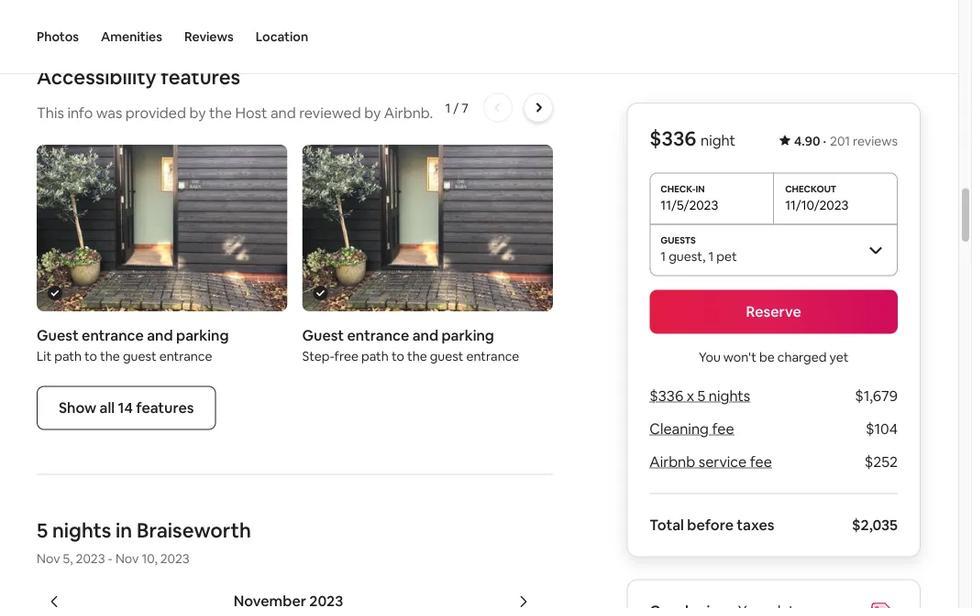 Task type: vqa. For each thing, say whether or not it's contained in the screenshot.
ca to the bottom
no



Task type: locate. For each thing, give the bounding box(es) containing it.
and inside guest entrance and parking step-free path to the guest entrance
[[412, 326, 438, 344]]

lit
[[37, 348, 51, 365]]

guest for guest entrance and parking lit path to the guest entrance
[[37, 326, 79, 344]]

there are lights all around the outside of the barn, under the eaves. they work on a sensor., verified image image
[[37, 144, 287, 311], [37, 144, 287, 311]]

0 horizontal spatial nights
[[52, 518, 111, 544]]

0 horizontal spatial and
[[147, 326, 173, 344]]

$104
[[866, 420, 898, 439]]

2 $336 from the top
[[650, 387, 683, 406]]

the left host
[[209, 103, 232, 122]]

night
[[701, 131, 736, 150]]

2023
[[76, 551, 105, 567], [160, 551, 190, 567]]

1 left the ','
[[661, 248, 666, 265]]

pet
[[716, 248, 737, 265]]

and
[[270, 103, 296, 122], [147, 326, 173, 344], [412, 326, 438, 344]]

nov right -
[[115, 551, 139, 567]]

total before taxes
[[650, 516, 774, 535]]

0 horizontal spatial 2023
[[76, 551, 105, 567]]

by right provided at top
[[189, 103, 206, 122]]

guest inside guest entrance and parking lit path to the guest entrance
[[37, 326, 79, 344]]

yet
[[830, 349, 849, 365]]

path
[[54, 348, 82, 365], [361, 348, 389, 365]]

0 horizontal spatial the
[[100, 348, 120, 365]]

0 vertical spatial nights
[[709, 387, 750, 406]]

1
[[445, 99, 450, 116], [661, 248, 666, 265], [708, 248, 714, 265]]

$336 night
[[650, 126, 736, 152]]

1 vertical spatial features
[[136, 399, 194, 418]]

features down reviews
[[161, 64, 240, 90]]

$336
[[650, 126, 696, 152], [650, 387, 683, 406]]

x
[[687, 387, 694, 406]]

1 horizontal spatial to
[[391, 348, 404, 365]]

cleaning
[[650, 420, 709, 439]]

201
[[830, 133, 850, 149]]

2 horizontal spatial and
[[412, 326, 438, 344]]

total
[[650, 516, 684, 535]]

to right free
[[391, 348, 404, 365]]

parking inside guest entrance and parking step-free path to the guest entrance
[[442, 326, 494, 344]]

1 to from the left
[[84, 348, 97, 365]]

accessibility features region
[[29, 64, 826, 431]]

0 vertical spatial features
[[161, 64, 240, 90]]

in
[[116, 518, 132, 544]]

1 horizontal spatial path
[[361, 348, 389, 365]]

0 horizontal spatial 1
[[445, 99, 450, 116]]

5 right x
[[697, 387, 706, 406]]

2 horizontal spatial 1
[[708, 248, 714, 265]]

0 horizontal spatial to
[[84, 348, 97, 365]]

you
[[699, 349, 721, 365]]

1 $336 from the top
[[650, 126, 696, 152]]

2 parking from the left
[[442, 326, 494, 344]]

features
[[161, 64, 240, 90], [136, 399, 194, 418]]

and inside guest entrance and parking lit path to the guest entrance
[[147, 326, 173, 344]]

to right lit
[[84, 348, 97, 365]]

2 horizontal spatial guest
[[669, 248, 703, 265]]

$336 x 5 nights
[[650, 387, 750, 406]]

parking for guest entrance and parking lit path to the guest entrance
[[176, 326, 229, 344]]

1 horizontal spatial nights
[[709, 387, 750, 406]]

nights right x
[[709, 387, 750, 406]]

0 horizontal spatial 5
[[37, 518, 48, 544]]

5
[[697, 387, 706, 406], [37, 518, 48, 544]]

the
[[209, 103, 232, 122], [100, 348, 120, 365], [407, 348, 427, 365]]

guest
[[669, 248, 703, 265], [123, 348, 156, 365], [430, 348, 464, 365]]

$336 x 5 nights button
[[650, 387, 750, 406]]

1 right the ','
[[708, 248, 714, 265]]

1 horizontal spatial guest
[[302, 326, 344, 344]]

parking for guest entrance and parking step-free path to the guest entrance
[[442, 326, 494, 344]]

parking inside guest entrance and parking lit path to the guest entrance
[[176, 326, 229, 344]]

path inside guest entrance and parking lit path to the guest entrance
[[54, 348, 82, 365]]

4.90
[[794, 133, 820, 149]]

and for guest entrance and parking step-free path to the guest entrance
[[412, 326, 438, 344]]

1 path from the left
[[54, 348, 82, 365]]

2 horizontal spatial the
[[407, 348, 427, 365]]

1 vertical spatial fee
[[750, 453, 772, 472]]

0 vertical spatial $336
[[650, 126, 696, 152]]

fee up service
[[712, 420, 734, 439]]

1 horizontal spatial 2023
[[160, 551, 190, 567]]

,
[[703, 248, 706, 265]]

0 horizontal spatial nov
[[37, 551, 60, 567]]

$336 left night at the top right
[[650, 126, 696, 152]]

calendar application
[[15, 573, 972, 609]]

5 left in
[[37, 518, 48, 544]]

path right free
[[361, 348, 389, 365]]

the right free
[[407, 348, 427, 365]]

1 parking from the left
[[176, 326, 229, 344]]

1 horizontal spatial by
[[364, 103, 381, 122]]

guest inside guest entrance and parking lit path to the guest entrance
[[123, 348, 156, 365]]

1 guest from the left
[[37, 326, 79, 344]]

1 vertical spatial $336
[[650, 387, 683, 406]]

1 for 1 guest , 1 pet
[[661, 248, 666, 265]]

guest inside guest entrance and parking step-free path to the guest entrance
[[302, 326, 344, 344]]

1 inside accessibility features region
[[445, 99, 450, 116]]

0 horizontal spatial parking
[[176, 326, 229, 344]]

path right lit
[[54, 348, 82, 365]]

1 left /
[[445, 99, 450, 116]]

to
[[84, 348, 97, 365], [391, 348, 404, 365]]

2 path from the left
[[361, 348, 389, 365]]

1 vertical spatial nights
[[52, 518, 111, 544]]

0 vertical spatial 5
[[697, 387, 706, 406]]

2 guest from the left
[[302, 326, 344, 344]]

this ramp was put in when the building was built, especially for disabled access., verified image image
[[302, 144, 553, 311], [302, 144, 553, 311]]

0 horizontal spatial by
[[189, 103, 206, 122]]

guest up step-
[[302, 326, 344, 344]]

parking
[[176, 326, 229, 344], [442, 326, 494, 344]]

host
[[235, 103, 267, 122]]

fee
[[712, 420, 734, 439], [750, 453, 772, 472]]

airbnb service fee button
[[650, 453, 772, 472]]

$336 for $336 night
[[650, 126, 696, 152]]

guest entrance and parking lit path to the guest entrance
[[37, 326, 229, 365]]

2023 right 10,
[[160, 551, 190, 567]]

0 horizontal spatial guest
[[123, 348, 156, 365]]

features right 14
[[136, 399, 194, 418]]

2023 left -
[[76, 551, 105, 567]]

guest
[[37, 326, 79, 344], [302, 326, 344, 344]]

nights
[[709, 387, 750, 406], [52, 518, 111, 544]]

photos button
[[37, 0, 79, 73]]

nov
[[37, 551, 60, 567], [115, 551, 139, 567]]

by
[[189, 103, 206, 122], [364, 103, 381, 122]]

fee right service
[[750, 453, 772, 472]]

10,
[[142, 551, 157, 567]]

1 horizontal spatial guest
[[430, 348, 464, 365]]

1 horizontal spatial parking
[[442, 326, 494, 344]]

the up all
[[100, 348, 120, 365]]

braiseworth
[[137, 518, 251, 544]]

14
[[118, 399, 133, 418]]

2 to from the left
[[391, 348, 404, 365]]

location
[[256, 28, 308, 45]]

accessibility
[[37, 64, 156, 90]]

1 horizontal spatial nov
[[115, 551, 139, 567]]

nov left the 5,
[[37, 551, 60, 567]]

2 by from the left
[[364, 103, 381, 122]]

and for guest entrance and parking lit path to the guest entrance
[[147, 326, 173, 344]]

0 horizontal spatial guest
[[37, 326, 79, 344]]

0 horizontal spatial path
[[54, 348, 82, 365]]

guest entrance and parking step-free path to the guest entrance
[[302, 326, 519, 365]]

guest up lit
[[37, 326, 79, 344]]

airbnb service fee
[[650, 453, 772, 472]]

$2,035
[[852, 516, 898, 535]]

by left airbnb.
[[364, 103, 381, 122]]

1 vertical spatial 5
[[37, 518, 48, 544]]

-
[[108, 551, 113, 567]]

nights up the 5,
[[52, 518, 111, 544]]

$336 left x
[[650, 387, 683, 406]]

11/5/2023
[[661, 197, 718, 213]]

1 guest , 1 pet
[[661, 248, 737, 265]]

0 vertical spatial fee
[[712, 420, 734, 439]]

entrance
[[82, 326, 144, 344], [347, 326, 409, 344], [159, 348, 212, 365], [466, 348, 519, 365]]

1 horizontal spatial 1
[[661, 248, 666, 265]]

guest inside guest entrance and parking step-free path to the guest entrance
[[430, 348, 464, 365]]



Task type: describe. For each thing, give the bounding box(es) containing it.
step-
[[302, 348, 334, 365]]

service
[[699, 453, 747, 472]]

the inside guest entrance and parking step-free path to the guest entrance
[[407, 348, 427, 365]]

reserve
[[746, 303, 801, 321]]

/
[[453, 99, 459, 116]]

you won't be charged yet
[[699, 349, 849, 365]]

$252
[[865, 453, 898, 472]]

features inside the show all 14 features button
[[136, 399, 194, 418]]

photos
[[37, 28, 79, 45]]

2 nov from the left
[[115, 551, 139, 567]]

amenities
[[101, 28, 162, 45]]

·
[[823, 133, 826, 149]]

7
[[462, 99, 469, 116]]

airbnb.
[[384, 103, 433, 122]]

5 nights in braiseworth nov 5, 2023 - nov 10, 2023
[[37, 518, 251, 567]]

was
[[96, 103, 122, 122]]

provided
[[126, 103, 186, 122]]

5 inside 5 nights in braiseworth nov 5, 2023 - nov 10, 2023
[[37, 518, 48, 544]]

show all 14 features
[[59, 399, 194, 418]]

1 horizontal spatial and
[[270, 103, 296, 122]]

taxes
[[737, 516, 774, 535]]

be
[[759, 349, 775, 365]]

before
[[687, 516, 734, 535]]

path inside guest entrance and parking step-free path to the guest entrance
[[361, 348, 389, 365]]

airbnb
[[650, 453, 695, 472]]

1 nov from the left
[[37, 551, 60, 567]]

cleaning fee
[[650, 420, 734, 439]]

nights inside 5 nights in braiseworth nov 5, 2023 - nov 10, 2023
[[52, 518, 111, 544]]

1 / 7
[[445, 99, 469, 116]]

1 horizontal spatial 5
[[697, 387, 706, 406]]

info
[[67, 103, 93, 122]]

reviewed
[[299, 103, 361, 122]]

2 2023 from the left
[[160, 551, 190, 567]]

guest for guest entrance and parking step-free path to the guest entrance
[[302, 326, 344, 344]]

to inside guest entrance and parking step-free path to the guest entrance
[[391, 348, 404, 365]]

accessibility features
[[37, 64, 240, 90]]

location button
[[256, 0, 308, 73]]

reviews
[[853, 133, 898, 149]]

amenities button
[[101, 0, 162, 73]]

reviews button
[[184, 0, 234, 73]]

this
[[37, 103, 64, 122]]

reviews
[[184, 28, 234, 45]]

show
[[59, 399, 96, 418]]

4.90 · 201 reviews
[[794, 133, 898, 149]]

reserve button
[[650, 290, 898, 334]]

1 horizontal spatial the
[[209, 103, 232, 122]]

11/10/2023
[[785, 197, 849, 213]]

0 horizontal spatial fee
[[712, 420, 734, 439]]

charged
[[778, 349, 827, 365]]

1 horizontal spatial fee
[[750, 453, 772, 472]]

all
[[100, 399, 115, 418]]

this info was provided by the host and reviewed by airbnb.
[[37, 103, 433, 122]]

1 for 1 / 7
[[445, 99, 450, 116]]

1 2023 from the left
[[76, 551, 105, 567]]

cleaning fee button
[[650, 420, 734, 439]]

show all 14 features button
[[37, 387, 216, 431]]

1 by from the left
[[189, 103, 206, 122]]

free
[[334, 348, 359, 365]]

the inside guest entrance and parking lit path to the guest entrance
[[100, 348, 120, 365]]

5,
[[63, 551, 73, 567]]

won't
[[723, 349, 757, 365]]

to inside guest entrance and parking lit path to the guest entrance
[[84, 348, 97, 365]]

$336 for $336 x 5 nights
[[650, 387, 683, 406]]

$1,679
[[855, 387, 898, 406]]



